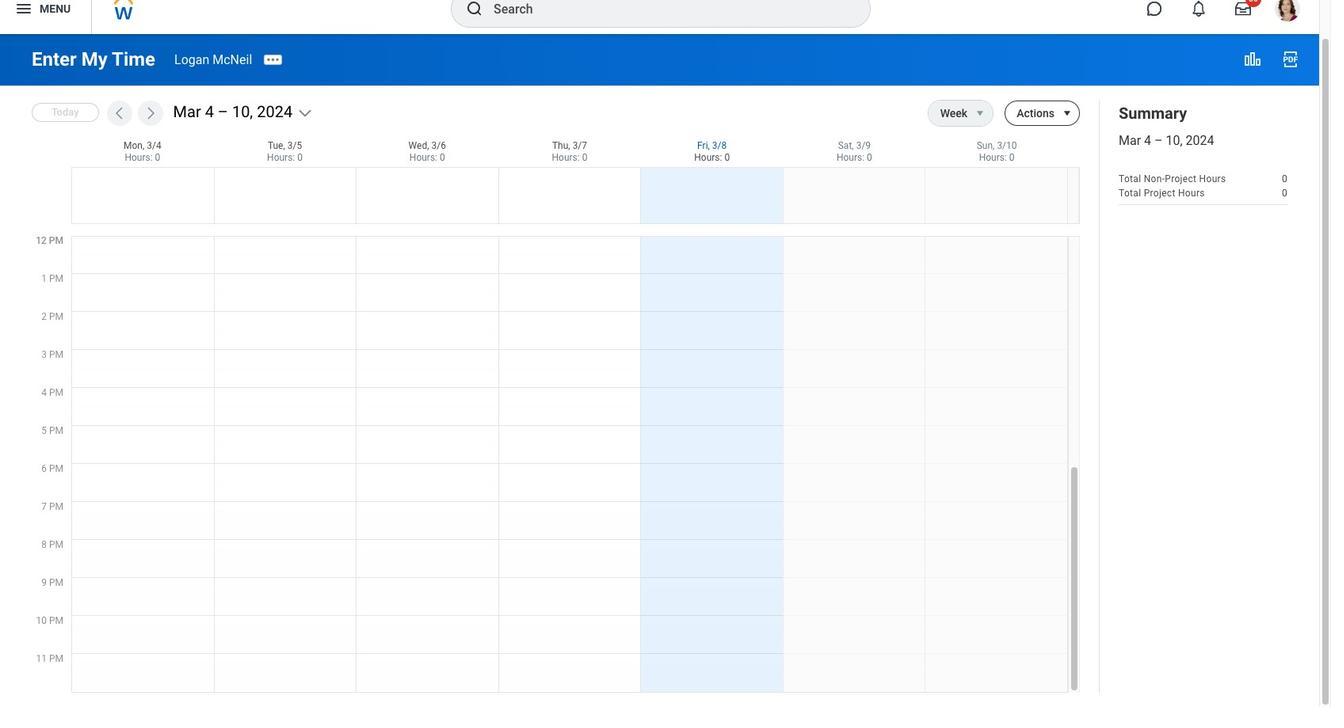Task type: locate. For each thing, give the bounding box(es) containing it.
hours: down fri, 3/8 at the right top of the page
[[694, 152, 722, 163]]

mar 4 – 10, 2024
[[173, 102, 292, 121], [1119, 133, 1214, 148]]

hours: 0 down "sat, 3/9"
[[837, 152, 872, 163]]

–
[[218, 102, 228, 121], [1154, 133, 1163, 148]]

mar down summary
[[1119, 133, 1141, 148]]

0 vertical spatial 2024
[[257, 102, 292, 121]]

6 pm from the top
[[49, 425, 63, 437]]

5 pm from the top
[[49, 387, 63, 399]]

chevron down image
[[297, 105, 313, 121]]

0 vertical spatial project
[[1165, 174, 1197, 185]]

hours: 0 down fri, 3/8 at the right top of the page
[[694, 152, 730, 163]]

view related information image
[[1243, 50, 1262, 69]]

mon, 3/4
[[124, 140, 161, 151]]

1 horizontal spatial –
[[1154, 133, 1163, 148]]

pm right 10
[[49, 616, 63, 627]]

– down summary
[[1154, 133, 1163, 148]]

pm up 5 pm
[[49, 387, 63, 399]]

10,
[[232, 102, 253, 121], [1166, 133, 1183, 148]]

caret down image for actions
[[1058, 107, 1077, 120]]

3 pm from the top
[[49, 311, 63, 322]]

2 pm from the top
[[49, 273, 63, 284]]

hours: down tue, 3/5
[[267, 152, 295, 163]]

project down non- at the right top of page
[[1144, 188, 1176, 199]]

0 horizontal spatial 4
[[41, 387, 47, 399]]

2024
[[257, 102, 292, 121], [1186, 133, 1214, 148]]

9 pm from the top
[[49, 540, 63, 551]]

5
[[41, 425, 47, 437]]

hours: 0
[[125, 152, 160, 163], [267, 152, 303, 163], [409, 152, 445, 163], [552, 152, 587, 163], [694, 152, 730, 163], [837, 152, 872, 163], [979, 152, 1015, 163]]

4 pm
[[41, 387, 63, 399]]

pm right 5
[[49, 425, 63, 437]]

enter
[[32, 48, 77, 71]]

hours
[[1199, 174, 1226, 185], [1178, 188, 1205, 199]]

2 hours: from the left
[[267, 152, 295, 163]]

mar 4 – 10, 2024 down the mcneil
[[173, 102, 292, 121]]

2 pm
[[41, 311, 63, 322]]

fri, 3/8
[[697, 140, 727, 151]]

3 pm
[[41, 349, 63, 360]]

0 horizontal spatial –
[[218, 102, 228, 121]]

mcneil
[[213, 52, 252, 67]]

7
[[41, 502, 47, 513]]

1 horizontal spatial mar
[[1119, 133, 1141, 148]]

0 horizontal spatial mar
[[173, 102, 201, 121]]

2 caret down image from the left
[[1058, 107, 1077, 120]]

0 vertical spatial 10,
[[232, 102, 253, 121]]

7 pm from the top
[[49, 463, 63, 475]]

0 vertical spatial 4
[[205, 102, 214, 121]]

1 pm
[[41, 273, 63, 284]]

1 pm from the top
[[49, 235, 63, 246]]

project
[[1165, 174, 1197, 185], [1144, 188, 1176, 199]]

pm right 2 on the left top
[[49, 311, 63, 322]]

hours: down mon, 3/4
[[125, 152, 153, 163]]

search image
[[465, 0, 484, 18]]

3/4
[[147, 140, 161, 151]]

1 horizontal spatial 10,
[[1166, 133, 1183, 148]]

chevron left image
[[111, 105, 127, 121]]

4 down logan mcneil
[[205, 102, 214, 121]]

1 horizontal spatial caret down image
[[1058, 107, 1077, 120]]

hours: down wed, 3/6
[[409, 152, 437, 163]]

hours down total non-project hours at the right of the page
[[1178, 188, 1205, 199]]

4 pm from the top
[[49, 349, 63, 360]]

1 vertical spatial mar 4 – 10, 2024
[[1119, 133, 1214, 148]]

project up total project hours
[[1165, 174, 1197, 185]]

justify image
[[14, 0, 33, 18]]

wed,
[[408, 140, 429, 151]]

4 down 3
[[41, 387, 47, 399]]

pm right 11
[[49, 654, 63, 665]]

hours: down sun, 3/10
[[979, 152, 1007, 163]]

today
[[51, 106, 79, 118]]

caret down image
[[971, 107, 990, 120], [1058, 107, 1077, 120]]

pm right 9
[[49, 578, 63, 589]]

inbox large image
[[1235, 1, 1251, 17]]

logan mcneil
[[174, 52, 252, 67]]

pm right 12
[[49, 235, 63, 246]]

hours: 0 down wed, 3/6
[[409, 152, 445, 163]]

my
[[81, 48, 108, 71]]

2 total from the top
[[1119, 188, 1141, 199]]

7 hours: 0 from the left
[[979, 152, 1015, 163]]

3
[[41, 349, 47, 360]]

0 vertical spatial mar 4 – 10, 2024
[[173, 102, 292, 121]]

5 pm
[[41, 425, 63, 437]]

2024 left chevron down image
[[257, 102, 292, 121]]

sat, 3/9
[[838, 140, 871, 151]]

1
[[41, 273, 47, 284]]

2 hours: 0 from the left
[[267, 152, 303, 163]]

hours up total project hours
[[1199, 174, 1226, 185]]

10, down summary
[[1166, 133, 1183, 148]]

0 horizontal spatial 10,
[[232, 102, 253, 121]]

1 vertical spatial 2024
[[1186, 133, 1214, 148]]

pm right 7
[[49, 502, 63, 513]]

9 pm
[[41, 578, 63, 589]]

1 vertical spatial mar
[[1119, 133, 1141, 148]]

caret down image right week
[[971, 107, 990, 120]]

1 caret down image from the left
[[971, 107, 990, 120]]

6 hours: from the left
[[837, 152, 864, 163]]

mar
[[173, 102, 201, 121], [1119, 133, 1141, 148]]

3/8
[[712, 140, 727, 151]]

total down total non-project hours at the right of the page
[[1119, 188, 1141, 199]]

1 vertical spatial hours
[[1178, 188, 1205, 199]]

10 pm from the top
[[49, 578, 63, 589]]

3 hours: from the left
[[409, 152, 437, 163]]

1 total from the top
[[1119, 174, 1141, 185]]

1 vertical spatial total
[[1119, 188, 1141, 199]]

hours: 0 down sun, 3/10
[[979, 152, 1015, 163]]

pm right 8
[[49, 540, 63, 551]]

1 vertical spatial project
[[1144, 188, 1176, 199]]

0
[[155, 152, 160, 163], [297, 152, 303, 163], [440, 152, 445, 163], [582, 152, 587, 163], [724, 152, 730, 163], [867, 152, 872, 163], [1009, 152, 1015, 163], [1282, 174, 1287, 185], [1282, 188, 1287, 199]]

mar right "chevron right" image
[[173, 102, 201, 121]]

Search Workday  search field
[[494, 0, 837, 26]]

3/6
[[431, 140, 446, 151]]

pm for 3 pm
[[49, 349, 63, 360]]

logan mcneil link
[[174, 52, 252, 67]]

12 pm from the top
[[49, 654, 63, 665]]

hours:
[[125, 152, 153, 163], [267, 152, 295, 163], [409, 152, 437, 163], [552, 152, 580, 163], [694, 152, 722, 163], [837, 152, 864, 163], [979, 152, 1007, 163]]

4 hours: from the left
[[552, 152, 580, 163]]

logan
[[174, 52, 209, 67]]

1 hours: from the left
[[125, 152, 153, 163]]

0 horizontal spatial caret down image
[[971, 107, 990, 120]]

hours: 0 down mon, 3/4
[[125, 152, 160, 163]]

10
[[36, 616, 47, 627]]

12 pm
[[36, 235, 63, 246]]

4
[[205, 102, 214, 121], [1144, 133, 1151, 148], [41, 387, 47, 399]]

hours: 0 down the thu, 3/7
[[552, 152, 587, 163]]

week button
[[928, 101, 967, 126]]

1 vertical spatial 10,
[[1166, 133, 1183, 148]]

hours: down the thu, 3/7
[[552, 152, 580, 163]]

notifications large image
[[1191, 1, 1207, 17]]

1 horizontal spatial 4
[[205, 102, 214, 121]]

pm right 1
[[49, 273, 63, 284]]

4 down summary
[[1144, 133, 1151, 148]]

profile logan mcneil image
[[1275, 0, 1300, 25]]

mar 4 – 10, 2024 down summary
[[1119, 133, 1214, 148]]

2 horizontal spatial 4
[[1144, 133, 1151, 148]]

total left non- at the right top of page
[[1119, 174, 1141, 185]]

– down the mcneil
[[218, 102, 228, 121]]

caret down image right actions
[[1058, 107, 1077, 120]]

mon,
[[124, 140, 144, 151]]

0 vertical spatial total
[[1119, 174, 1141, 185]]

pm
[[49, 235, 63, 246], [49, 273, 63, 284], [49, 311, 63, 322], [49, 349, 63, 360], [49, 387, 63, 399], [49, 425, 63, 437], [49, 463, 63, 475], [49, 502, 63, 513], [49, 540, 63, 551], [49, 578, 63, 589], [49, 616, 63, 627], [49, 654, 63, 665]]

total
[[1119, 174, 1141, 185], [1119, 188, 1141, 199]]

hours: down "sat, 3/9"
[[837, 152, 864, 163]]

hours: 0 down tue, 3/5
[[267, 152, 303, 163]]

8 pm from the top
[[49, 502, 63, 513]]

2 vertical spatial 4
[[41, 387, 47, 399]]

pm right 3
[[49, 349, 63, 360]]

2024 up total non-project hours at the right of the page
[[1186, 133, 1214, 148]]

11 pm from the top
[[49, 616, 63, 627]]

pm right 6
[[49, 463, 63, 475]]

pm for 2 pm
[[49, 311, 63, 322]]

caret down image for week
[[971, 107, 990, 120]]

total for total non-project hours
[[1119, 174, 1141, 185]]

10, down the mcneil
[[232, 102, 253, 121]]



Task type: describe. For each thing, give the bounding box(es) containing it.
6 hours: 0 from the left
[[837, 152, 872, 163]]

0 horizontal spatial mar 4 – 10, 2024
[[173, 102, 292, 121]]

0 vertical spatial hours
[[1199, 174, 1226, 185]]

6 pm
[[41, 463, 63, 475]]

0 vertical spatial mar
[[173, 102, 201, 121]]

8 pm
[[41, 540, 63, 551]]

wed, 3/6
[[408, 140, 446, 151]]

non-
[[1144, 174, 1165, 185]]

2
[[41, 311, 47, 322]]

10 pm
[[36, 616, 63, 627]]

tue,
[[268, 140, 285, 151]]

tue, 3/5
[[268, 140, 302, 151]]

total non-project hours
[[1119, 174, 1226, 185]]

0 horizontal spatial 2024
[[257, 102, 292, 121]]

7 pm
[[41, 502, 63, 513]]

1 vertical spatial –
[[1154, 133, 1163, 148]]

4 hours: 0 from the left
[[552, 152, 587, 163]]

pm for 1 pm
[[49, 273, 63, 284]]

view printable version (pdf) image
[[1281, 50, 1300, 69]]

sun, 3/10
[[977, 140, 1017, 151]]

6
[[41, 463, 47, 475]]

pm for 10 pm
[[49, 616, 63, 627]]

week
[[940, 107, 967, 120]]

pm for 8 pm
[[49, 540, 63, 551]]

pm for 11 pm
[[49, 654, 63, 665]]

today button
[[32, 103, 99, 122]]

chevron right image
[[142, 105, 158, 121]]

5 hours: 0 from the left
[[694, 152, 730, 163]]

3/10
[[997, 140, 1017, 151]]

summary
[[1119, 104, 1187, 123]]

1 horizontal spatial 2024
[[1186, 133, 1214, 148]]

9
[[41, 578, 47, 589]]

thu,
[[552, 140, 570, 151]]

pm for 12 pm
[[49, 235, 63, 246]]

actions
[[1017, 107, 1055, 120]]

7 hours: from the left
[[979, 152, 1007, 163]]

3/5
[[287, 140, 302, 151]]

pm for 4 pm
[[49, 387, 63, 399]]

1 vertical spatial 4
[[1144, 133, 1151, 148]]

3/7
[[573, 140, 587, 151]]

time
[[112, 48, 155, 71]]

total for total project hours
[[1119, 188, 1141, 199]]

menu
[[40, 2, 71, 15]]

enter my time
[[32, 48, 155, 71]]

pm for 5 pm
[[49, 425, 63, 437]]

pm for 7 pm
[[49, 502, 63, 513]]

sat,
[[838, 140, 854, 151]]

menu button
[[0, 0, 91, 34]]

0 vertical spatial –
[[218, 102, 228, 121]]

3/9
[[856, 140, 871, 151]]

11 pm
[[36, 654, 63, 665]]

sun,
[[977, 140, 995, 151]]

12
[[36, 235, 47, 246]]

total project hours
[[1119, 188, 1205, 199]]

8
[[41, 540, 47, 551]]

fri,
[[697, 140, 710, 151]]

thu, 3/7
[[552, 140, 587, 151]]

pm for 6 pm
[[49, 463, 63, 475]]

3 hours: 0 from the left
[[409, 152, 445, 163]]

1 hours: 0 from the left
[[125, 152, 160, 163]]

11
[[36, 654, 47, 665]]

enter my time main content
[[0, 0, 1319, 708]]

5 hours: from the left
[[694, 152, 722, 163]]

pm for 9 pm
[[49, 578, 63, 589]]

actions button
[[1005, 101, 1055, 126]]

1 horizontal spatial mar 4 – 10, 2024
[[1119, 133, 1214, 148]]



Task type: vqa. For each thing, say whether or not it's contained in the screenshot.
$273,026.28
no



